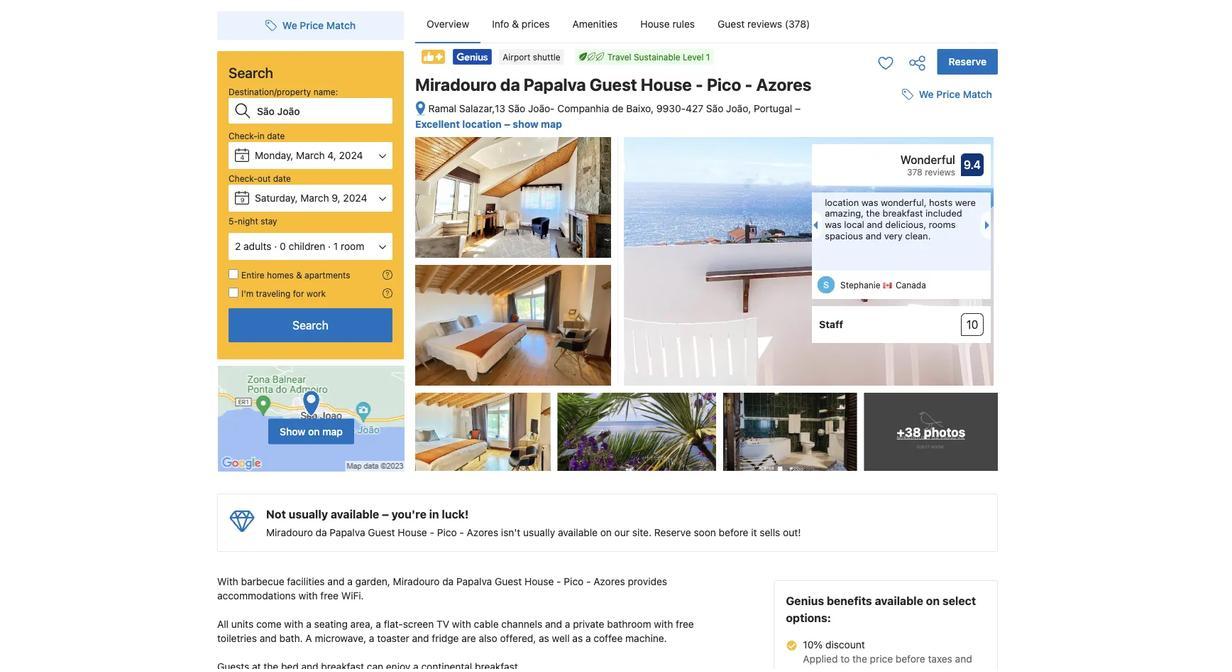 Task type: locate. For each thing, give the bounding box(es) containing it.
available right benefits
[[875, 594, 924, 608]]

offered,
[[500, 633, 536, 644]]

guest up channels
[[495, 576, 522, 587]]

sells
[[760, 527, 781, 538]]

0 vertical spatial map
[[541, 118, 563, 130]]

available left you're
[[331, 508, 379, 521]]

portugal
[[754, 103, 793, 114]]

1 vertical spatial &
[[296, 270, 302, 280]]

0 horizontal spatial map
[[323, 425, 343, 437]]

toaster
[[377, 633, 410, 644]]

– left you're
[[382, 508, 389, 521]]

miradouro up ramal
[[415, 75, 497, 94]]

joão-
[[528, 103, 555, 114]]

excellent
[[415, 118, 460, 130]]

–
[[796, 103, 801, 114], [504, 118, 511, 130], [382, 508, 389, 521]]

ramal salazar,13 são joão- companhia de baixo, 9930-427 são joão, portugal – excellent location – show map
[[415, 103, 801, 130]]

pico down 'luck!'
[[437, 527, 457, 538]]

papalva inside not usually available – you're in luck! miradouro da papalva guest house - pico - azores isn't usually available on our site. reserve soon before it sells out!
[[330, 527, 365, 538]]

location up amazing,
[[825, 197, 860, 207]]

reserve inside button
[[949, 56, 987, 67]]

in inside search 'section'
[[258, 131, 265, 141]]

check-
[[229, 131, 258, 141], [229, 173, 258, 183]]

we price match up name:
[[283, 20, 356, 31]]

we up wonderful
[[920, 89, 934, 100]]

1 horizontal spatial we
[[920, 89, 934, 100]]

we price match for we price match dropdown button inside search 'section'
[[283, 20, 356, 31]]

taxes
[[929, 653, 953, 665]]

0 horizontal spatial search
[[229, 64, 273, 81]]

march for monday,
[[296, 150, 325, 161]]

pico
[[707, 75, 742, 94], [437, 527, 457, 538], [564, 576, 584, 587]]

papalva up joão-
[[524, 75, 586, 94]]

de
[[612, 103, 624, 114]]

1 horizontal spatial on
[[601, 527, 612, 538]]

children
[[289, 240, 326, 252]]

9.4
[[964, 158, 982, 172]]

airport shuttle
[[503, 52, 561, 62]]

microwave,
[[315, 633, 367, 644]]

local
[[845, 219, 865, 230]]

da up facilities
[[316, 527, 327, 538]]

1 vertical spatial we price match
[[920, 89, 993, 100]]

and up well
[[545, 618, 563, 630]]

at
[[252, 661, 261, 669]]

canada
[[896, 280, 927, 290]]

0 horizontal spatial papalva
[[330, 527, 365, 538]]

it
[[752, 527, 758, 538]]

for
[[293, 288, 304, 298]]

4,
[[328, 150, 336, 161]]

1 vertical spatial 2024
[[343, 192, 367, 204]]

reviews left (378)
[[748, 18, 783, 30]]

1 horizontal spatial search
[[293, 319, 329, 332]]

out
[[258, 173, 271, 183]]

the right amazing,
[[867, 208, 881, 219]]

guest down you're
[[368, 527, 395, 538]]

azores left isn't
[[467, 527, 499, 538]]

map down joão-
[[541, 118, 563, 130]]

free left wifi.
[[321, 590, 339, 602]]

and right taxes
[[956, 653, 973, 665]]

0 horizontal spatial usually
[[289, 508, 328, 521]]

miradouro da papalva guest house - pico - azores
[[415, 75, 812, 94]]

0 vertical spatial match
[[327, 20, 356, 31]]

map
[[541, 118, 563, 130], [323, 425, 343, 437]]

0 vertical spatial on
[[308, 425, 320, 437]]

1 horizontal spatial reserve
[[949, 56, 987, 67]]

&
[[512, 18, 519, 30], [296, 270, 302, 280]]

as right well
[[573, 633, 583, 644]]

applied
[[804, 653, 838, 665]]

0 horizontal spatial we price match button
[[260, 13, 362, 38]]

1 right level
[[707, 52, 711, 62]]

1 horizontal spatial –
[[504, 118, 511, 130]]

and
[[867, 219, 883, 230], [866, 230, 882, 241], [328, 576, 345, 587], [545, 618, 563, 630], [260, 633, 277, 644], [412, 633, 429, 644], [956, 653, 973, 665], [302, 661, 319, 669]]

pico inside not usually available – you're in luck! miradouro da papalva guest house - pico - azores isn't usually available on our site. reserve soon before it sells out!
[[437, 527, 457, 538]]

miradouro down not
[[266, 527, 313, 538]]

guest reviews (378)
[[718, 18, 811, 30]]

search down work
[[293, 319, 329, 332]]

miradouro
[[415, 75, 497, 94], [266, 527, 313, 538], [393, 576, 440, 587]]

overview link
[[415, 6, 481, 43]]

1 horizontal spatial &
[[512, 18, 519, 30]]

1 horizontal spatial as
[[573, 633, 583, 644]]

pico up joão,
[[707, 75, 742, 94]]

not
[[266, 508, 286, 521]]

0 vertical spatial 2024
[[339, 150, 363, 161]]

saturday, march 9, 2024
[[255, 192, 367, 204]]

0 vertical spatial &
[[512, 18, 519, 30]]

miradouro up screen
[[393, 576, 440, 587]]

our
[[615, 527, 630, 538]]

was up 'spacious'
[[825, 219, 842, 230]]

1 horizontal spatial reviews
[[926, 167, 956, 177]]

amenities
[[573, 18, 618, 30]]

available left "our"
[[558, 527, 598, 538]]

on inside not usually available – you're in luck! miradouro da papalva guest house - pico - azores isn't usually available on our site. reserve soon before it sells out!
[[601, 527, 612, 538]]

2 check- from the top
[[229, 173, 258, 183]]

on
[[308, 425, 320, 437], [601, 527, 612, 538], [927, 594, 940, 608]]

and down screen
[[412, 633, 429, 644]]

378
[[908, 167, 923, 177]]

0 horizontal spatial 1
[[334, 240, 338, 252]]

0 vertical spatial location
[[463, 118, 502, 130]]

reviews down wonderful
[[926, 167, 956, 177]]

wonderful 378 reviews
[[901, 153, 956, 177]]

2 são from the left
[[707, 103, 724, 114]]

monday, march 4, 2024
[[255, 150, 363, 161]]

a down "area,"
[[369, 633, 375, 644]]

guests
[[217, 661, 249, 669]]

2024 for saturday, march 9, 2024
[[343, 192, 367, 204]]

we price match button
[[260, 13, 362, 38], [897, 82, 999, 107]]

luck!
[[442, 508, 469, 521]]

miradouro inside "with barbecue facilities and a garden, miradouro da papalva guest house - pico - azores provides accommodations with free wifi. all units come with a seating area, a flat-screen tv with cable channels and a private bathroom with free toiletries and bath. a microwave, a toaster and fridge are also offered, as well as a coffee machine. guests at the bed and breakfast can enjoy a continental breakf"
[[393, 576, 440, 587]]

date for check-out date
[[273, 173, 291, 183]]

1 vertical spatial we
[[920, 89, 934, 100]]

1 horizontal spatial breakfast
[[883, 208, 924, 219]]

before left 'it' at right
[[719, 527, 749, 538]]

stephanie
[[841, 280, 881, 290]]

breakfast
[[883, 208, 924, 219], [321, 661, 364, 669]]

0 horizontal spatial we
[[283, 20, 297, 31]]

we price match inside search 'section'
[[283, 20, 356, 31]]

0 horizontal spatial ·
[[274, 240, 277, 252]]

0 horizontal spatial match
[[327, 20, 356, 31]]

house rules
[[641, 18, 695, 30]]

joão,
[[727, 103, 752, 114]]

units
[[231, 618, 254, 630]]

da down airport
[[501, 75, 520, 94]]

papalva up garden,
[[330, 527, 365, 538]]

0 horizontal spatial price
[[300, 20, 324, 31]]

0 horizontal spatial reserve
[[655, 527, 692, 538]]

1 horizontal spatial map
[[541, 118, 563, 130]]

· left 0
[[274, 240, 277, 252]]

2 horizontal spatial papalva
[[524, 75, 586, 94]]

0 horizontal spatial was
[[825, 219, 842, 230]]

on left select
[[927, 594, 940, 608]]

0 vertical spatial was
[[862, 197, 879, 207]]

before
[[719, 527, 749, 538], [896, 653, 926, 665]]

da up tv
[[443, 576, 454, 587]]

2024 right 4,
[[339, 150, 363, 161]]

usually right not
[[289, 508, 328, 521]]

airport
[[503, 52, 531, 62]]

the right to
[[853, 653, 868, 665]]

out!
[[783, 527, 801, 538]]

0 vertical spatial we price match
[[283, 20, 356, 31]]

very
[[885, 230, 903, 241]]

0 horizontal spatial as
[[539, 633, 550, 644]]

we price match button down reserve button
[[897, 82, 999, 107]]

2 vertical spatial da
[[443, 576, 454, 587]]

price down reserve button
[[937, 89, 961, 100]]

breakfast inside location was wonderful, hosts were amazing, the breakfast included was local and delicious, rooms spacious and very clean.
[[883, 208, 924, 219]]

match up name:
[[327, 20, 356, 31]]

we up 'destination/property name:'
[[283, 20, 297, 31]]

0 vertical spatial search
[[229, 64, 273, 81]]

and up wifi.
[[328, 576, 345, 587]]

· right children
[[328, 240, 331, 252]]

staff
[[820, 319, 844, 330]]

a up wifi.
[[347, 576, 353, 587]]

1 vertical spatial pico
[[437, 527, 457, 538]]

date right out
[[273, 173, 291, 183]]

4
[[240, 153, 245, 161]]

0 horizontal spatial &
[[296, 270, 302, 280]]

we'll show you stays where you can have the entire place to yourself image
[[383, 270, 393, 280], [383, 270, 393, 280]]

1 vertical spatial reviews
[[926, 167, 956, 177]]

house down you're
[[398, 527, 427, 538]]

guest up de
[[590, 75, 638, 94]]

price up name:
[[300, 20, 324, 31]]

1 horizontal spatial azores
[[594, 576, 626, 587]]

tv
[[437, 618, 450, 630]]

check-out date
[[229, 173, 291, 183]]

2 vertical spatial on
[[927, 594, 940, 608]]

1 vertical spatial price
[[937, 89, 961, 100]]

we price match down reserve button
[[920, 89, 993, 100]]

house inside not usually available – you're in luck! miradouro da papalva guest house - pico - azores isn't usually available on our site. reserve soon before it sells out!
[[398, 527, 427, 538]]

1 horizontal spatial 1
[[707, 52, 711, 62]]

papalva up cable
[[457, 576, 492, 587]]

amenities link
[[561, 6, 629, 43]]

map right show
[[323, 425, 343, 437]]

was up local
[[862, 197, 879, 207]]

0 horizontal spatial we price match
[[283, 20, 356, 31]]

facilities
[[287, 576, 325, 587]]

0 vertical spatial we
[[283, 20, 297, 31]]

2024 right 9, at the left top
[[343, 192, 367, 204]]

on inside genius benefits available on select options:
[[927, 594, 940, 608]]

0 vertical spatial –
[[796, 103, 801, 114]]

1 · from the left
[[274, 240, 277, 252]]

1 vertical spatial search
[[293, 319, 329, 332]]

rated wonderful element
[[820, 151, 956, 168]]

0 vertical spatial date
[[267, 131, 285, 141]]

2 vertical spatial –
[[382, 508, 389, 521]]

0 horizontal spatial before
[[719, 527, 749, 538]]

0 vertical spatial before
[[719, 527, 749, 538]]

2 vertical spatial miradouro
[[393, 576, 440, 587]]

1 horizontal spatial in
[[429, 508, 439, 521]]

before inside 10% discount applied to the price before taxes and fees
[[896, 653, 926, 665]]

& up for
[[296, 270, 302, 280]]

1 vertical spatial papalva
[[330, 527, 365, 538]]

1 vertical spatial location
[[825, 197, 860, 207]]

são up show
[[508, 103, 526, 114]]

1 horizontal spatial price
[[937, 89, 961, 100]]

1 check- from the top
[[229, 131, 258, 141]]

1 vertical spatial azores
[[467, 527, 499, 538]]

são right the 427
[[707, 103, 724, 114]]

1 vertical spatial in
[[429, 508, 439, 521]]

the
[[867, 208, 881, 219], [853, 653, 868, 665], [264, 661, 279, 669]]

check- for out
[[229, 173, 258, 183]]

0 horizontal spatial azores
[[467, 527, 499, 538]]

427
[[686, 103, 704, 114]]

breakfast inside "with barbecue facilities and a garden, miradouro da papalva guest house - pico - azores provides accommodations with free wifi. all units come with a seating area, a flat-screen tv with cable channels and a private bathroom with free toiletries and bath. a microwave, a toaster and fridge are also offered, as well as a coffee machine. guests at the bed and breakfast can enjoy a continental breakf"
[[321, 661, 364, 669]]

1 vertical spatial breakfast
[[321, 661, 364, 669]]

available for genius
[[875, 594, 924, 608]]

2 vertical spatial pico
[[564, 576, 584, 587]]

breakfast down microwave,
[[321, 661, 364, 669]]

papalva inside "with barbecue facilities and a garden, miradouro da papalva guest house - pico - azores provides accommodations with free wifi. all units come with a seating area, a flat-screen tv with cable channels and a private bathroom with free toiletries and bath. a microwave, a toaster and fridge are also offered, as well as a coffee machine. guests at the bed and breakfast can enjoy a continental breakf"
[[457, 576, 492, 587]]

with
[[217, 576, 238, 587]]

papalva
[[524, 75, 586, 94], [330, 527, 365, 538], [457, 576, 492, 587]]

check- down 4
[[229, 173, 258, 183]]

as left well
[[539, 633, 550, 644]]

2
[[235, 240, 241, 252]]

location inside location was wonderful, hosts were amazing, the breakfast included was local and delicious, rooms spacious and very clean.
[[825, 197, 860, 207]]

search inside button
[[293, 319, 329, 332]]

check- up 4
[[229, 131, 258, 141]]

0 vertical spatial check-
[[229, 131, 258, 141]]

breakfast down wonderful,
[[883, 208, 924, 219]]

before inside not usually available – you're in luck! miradouro da papalva guest house - pico - azores isn't usually available on our site. reserve soon before it sells out!
[[719, 527, 749, 538]]

& right info
[[512, 18, 519, 30]]

0 vertical spatial available
[[331, 508, 379, 521]]

usually right isn't
[[524, 527, 556, 538]]

clean.
[[906, 230, 931, 241]]

1 vertical spatial miradouro
[[266, 527, 313, 538]]

2 as from the left
[[573, 633, 583, 644]]

previous image
[[810, 221, 818, 230]]

genius
[[787, 594, 825, 608]]

also
[[479, 633, 498, 644]]

with
[[299, 590, 318, 602], [284, 618, 304, 630], [452, 618, 472, 630], [654, 618, 674, 630]]

10%
[[804, 639, 823, 651]]

guest inside not usually available – you're in luck! miradouro da papalva guest house - pico - azores isn't usually available on our site. reserve soon before it sells out!
[[368, 527, 395, 538]]

the right at
[[264, 661, 279, 669]]

march left 9, at the left top
[[301, 192, 329, 204]]

1 vertical spatial 1
[[334, 240, 338, 252]]

1 vertical spatial free
[[676, 618, 694, 630]]

0 vertical spatial azores
[[757, 75, 812, 94]]

options:
[[787, 611, 832, 625]]

pico inside "with barbecue facilities and a garden, miradouro da papalva guest house - pico - azores provides accommodations with free wifi. all units come with a seating area, a flat-screen tv with cable channels and a private bathroom with free toiletries and bath. a microwave, a toaster and fridge are also offered, as well as a coffee machine. guests at the bed and breakfast can enjoy a continental breakf"
[[564, 576, 584, 587]]

– left show
[[504, 118, 511, 130]]

match inside search 'section'
[[327, 20, 356, 31]]

night
[[238, 216, 258, 226]]

Where are you going? field
[[251, 98, 393, 124]]

travel sustainable level 1
[[608, 52, 711, 62]]

1 left room
[[334, 240, 338, 252]]

on right show
[[308, 425, 320, 437]]

march left 4,
[[296, 150, 325, 161]]

map inside ramal salazar,13 são joão- companhia de baixo, 9930-427 são joão, portugal – excellent location – show map
[[541, 118, 563, 130]]

march for saturday,
[[301, 192, 329, 204]]

1 as from the left
[[539, 633, 550, 644]]

0 horizontal spatial in
[[258, 131, 265, 141]]

0 horizontal spatial location
[[463, 118, 502, 130]]

0 horizontal spatial breakfast
[[321, 661, 364, 669]]

reserve inside not usually available – you're in luck! miradouro da papalva guest house - pico - azores isn't usually available on our site. reserve soon before it sells out!
[[655, 527, 692, 538]]

2 horizontal spatial available
[[875, 594, 924, 608]]

0 vertical spatial da
[[501, 75, 520, 94]]

date
[[267, 131, 285, 141], [273, 173, 291, 183]]

free right bathroom
[[676, 618, 694, 630]]

in left 'luck!'
[[429, 508, 439, 521]]

check- for in
[[229, 131, 258, 141]]

guest
[[718, 18, 745, 30], [590, 75, 638, 94], [368, 527, 395, 538], [495, 576, 522, 587]]

1 horizontal spatial ·
[[328, 240, 331, 252]]

– right portugal at top right
[[796, 103, 801, 114]]

0 vertical spatial reserve
[[949, 56, 987, 67]]

house up channels
[[525, 576, 554, 587]]

1 vertical spatial map
[[323, 425, 343, 437]]

location down salazar,13
[[463, 118, 502, 130]]

in up monday, at the left top of page
[[258, 131, 265, 141]]

1 horizontal spatial papalva
[[457, 576, 492, 587]]

1 vertical spatial check-
[[229, 173, 258, 183]]

were
[[956, 197, 976, 207]]

we price match button up name:
[[260, 13, 362, 38]]

1 vertical spatial on
[[601, 527, 612, 538]]

a right enjoy
[[413, 661, 419, 669]]

match down reserve button
[[964, 89, 993, 100]]

with up bath.
[[284, 618, 304, 630]]

da
[[501, 75, 520, 94], [316, 527, 327, 538], [443, 576, 454, 587]]

1 vertical spatial march
[[301, 192, 329, 204]]

azores left provides
[[594, 576, 626, 587]]

a down private
[[586, 633, 591, 644]]

pico up private
[[564, 576, 584, 587]]

machine.
[[626, 633, 667, 644]]

2 vertical spatial available
[[875, 594, 924, 608]]

a
[[347, 576, 353, 587], [306, 618, 312, 630], [376, 618, 381, 630], [565, 618, 571, 630], [369, 633, 375, 644], [586, 633, 591, 644], [413, 661, 419, 669]]

1 horizontal spatial before
[[896, 653, 926, 665]]

1 vertical spatial date
[[273, 173, 291, 183]]

search up destination/property
[[229, 64, 273, 81]]

0 horizontal spatial on
[[308, 425, 320, 437]]

available inside genius benefits available on select options:
[[875, 594, 924, 608]]

date for check-in date
[[267, 131, 285, 141]]

1 vertical spatial reserve
[[655, 527, 692, 538]]

guest inside "with barbecue facilities and a garden, miradouro da papalva guest house - pico - azores provides accommodations with free wifi. all units come with a seating area, a flat-screen tv with cable channels and a private bathroom with free toiletries and bath. a microwave, a toaster and fridge are also offered, as well as a coffee machine. guests at the bed and breakfast can enjoy a continental breakf"
[[495, 576, 522, 587]]

before right price
[[896, 653, 926, 665]]

1 horizontal spatial we price match
[[920, 89, 993, 100]]

on left "our"
[[601, 527, 612, 538]]

and inside 10% discount applied to the price before taxes and fees
[[956, 653, 973, 665]]

9,
[[332, 192, 341, 204]]

0 horizontal spatial da
[[316, 527, 327, 538]]

date up monday, at the left top of page
[[267, 131, 285, 141]]



Task type: describe. For each thing, give the bounding box(es) containing it.
wifi.
[[341, 590, 364, 602]]

reviews inside wonderful 378 reviews
[[926, 167, 956, 177]]

on inside search 'section'
[[308, 425, 320, 437]]

cable
[[474, 618, 499, 630]]

1 vertical spatial available
[[558, 527, 598, 538]]

i'm
[[241, 288, 254, 298]]

0 vertical spatial free
[[321, 590, 339, 602]]

& inside search 'section'
[[296, 270, 302, 280]]

house up 9930-
[[641, 75, 692, 94]]

destination/property
[[229, 87, 311, 97]]

search button
[[229, 308, 393, 342]]

1 vertical spatial was
[[825, 219, 842, 230]]

info
[[492, 18, 510, 30]]

screen
[[403, 618, 434, 630]]

a
[[306, 633, 312, 644]]

bathroom
[[607, 618, 652, 630]]

channels
[[502, 618, 543, 630]]

if you select this option, we'll show you popular business travel features like breakfast, wifi and free parking. image
[[383, 288, 393, 298]]

apartments
[[305, 270, 351, 280]]

azores inside "with barbecue facilities and a garden, miradouro da papalva guest house - pico - azores provides accommodations with free wifi. all units come with a seating area, a flat-screen tv with cable channels and a private bathroom with free toiletries and bath. a microwave, a toaster and fridge are also offered, as well as a coffee machine. guests at the bed and breakfast can enjoy a continental breakf"
[[594, 576, 626, 587]]

i'm traveling for work
[[241, 288, 326, 298]]

monday,
[[255, 150, 294, 161]]

well
[[552, 633, 570, 644]]

can
[[367, 661, 384, 669]]

check-in date
[[229, 131, 285, 141]]

2 · from the left
[[328, 240, 331, 252]]

destination/property name:
[[229, 87, 338, 97]]

0 vertical spatial papalva
[[524, 75, 586, 94]]

1 horizontal spatial usually
[[524, 527, 556, 538]]

toiletries
[[217, 633, 257, 644]]

1 são from the left
[[508, 103, 526, 114]]

entire
[[241, 270, 265, 280]]

homes
[[267, 270, 294, 280]]

a up a
[[306, 618, 312, 630]]

house rules link
[[629, 6, 707, 43]]

next image
[[986, 221, 994, 230]]

all
[[217, 618, 229, 630]]

with up are
[[452, 618, 472, 630]]

1 horizontal spatial free
[[676, 618, 694, 630]]

with down facilities
[[299, 590, 318, 602]]

are
[[462, 633, 476, 644]]

and right local
[[867, 219, 883, 230]]

the inside "with barbecue facilities and a garden, miradouro da papalva guest house - pico - azores provides accommodations with free wifi. all units come with a seating area, a flat-screen tv with cable channels and a private bathroom with free toiletries and bath. a microwave, a toaster and fridge are also offered, as well as a coffee machine. guests at the bed and breakfast can enjoy a continental breakf"
[[264, 661, 279, 669]]

isn't
[[501, 527, 521, 538]]

saturday,
[[255, 192, 298, 204]]

soon
[[694, 527, 717, 538]]

overview
[[427, 18, 470, 30]]

show on map
[[280, 425, 343, 437]]

+38 photos
[[897, 424, 966, 439]]

and right bed
[[302, 661, 319, 669]]

work
[[307, 288, 326, 298]]

1 inside button
[[334, 240, 338, 252]]

2 horizontal spatial azores
[[757, 75, 812, 94]]

provides
[[628, 576, 668, 587]]

with up machine.
[[654, 618, 674, 630]]

location was wonderful, hosts were amazing, the breakfast included was local and delicious, rooms spacious and very clean.
[[825, 197, 976, 241]]

0 vertical spatial usually
[[289, 508, 328, 521]]

+38
[[897, 424, 922, 439]]

guest right "rules"
[[718, 18, 745, 30]]

+38 photos link
[[865, 393, 999, 471]]

1 vertical spatial –
[[504, 118, 511, 130]]

a up well
[[565, 618, 571, 630]]

2 horizontal spatial pico
[[707, 75, 742, 94]]

amazing,
[[825, 208, 864, 219]]

1 horizontal spatial was
[[862, 197, 879, 207]]

2 horizontal spatial da
[[501, 75, 520, 94]]

fees
[[804, 667, 823, 669]]

if you select this option, we'll show you popular business travel features like breakfast, wifi and free parking. image
[[383, 288, 393, 298]]

2 adults · 0 children · 1 room button
[[229, 233, 393, 260]]

reserve button
[[938, 49, 999, 75]]

10% discount applied to the price before taxes and fees
[[804, 639, 973, 669]]

a left flat- on the bottom of the page
[[376, 618, 381, 630]]

1 vertical spatial we price match button
[[897, 82, 999, 107]]

select
[[943, 594, 977, 608]]

fridge
[[432, 633, 459, 644]]

0 vertical spatial 1
[[707, 52, 711, 62]]

salazar,13
[[459, 103, 506, 114]]

garden,
[[356, 576, 391, 587]]

scored 10 element
[[962, 313, 984, 336]]

barbecue
[[241, 576, 285, 587]]

wonderful,
[[881, 197, 927, 207]]

location inside ramal salazar,13 são joão- companhia de baixo, 9930-427 são joão, portugal – excellent location – show map
[[463, 118, 502, 130]]

shuttle
[[533, 52, 561, 62]]

delicious,
[[886, 219, 927, 230]]

we price match for bottommost we price match dropdown button
[[920, 89, 993, 100]]

companhia
[[558, 103, 610, 114]]

info & prices
[[492, 18, 550, 30]]

da inside not usually available – you're in luck! miradouro da papalva guest house - pico - azores isn't usually available on our site. reserve soon before it sells out!
[[316, 527, 327, 538]]

entire homes & apartments
[[241, 270, 351, 280]]

the inside location was wonderful, hosts were amazing, the breakfast included was local and delicious, rooms spacious and very clean.
[[867, 208, 881, 219]]

sustainable
[[634, 52, 681, 62]]

azores inside not usually available – you're in luck! miradouro da papalva guest house - pico - azores isn't usually available on our site. reserve soon before it sells out!
[[467, 527, 499, 538]]

house inside "with barbecue facilities and a garden, miradouro da papalva guest house - pico - azores provides accommodations with free wifi. all units come with a seating area, a flat-screen tv with cable channels and a private bathroom with free toiletries and bath. a microwave, a toaster and fridge are also offered, as well as a coffee machine. guests at the bed and breakfast can enjoy a continental breakf"
[[525, 576, 554, 587]]

2 horizontal spatial –
[[796, 103, 801, 114]]

0 vertical spatial miradouro
[[415, 75, 497, 94]]

da inside "with barbecue facilities and a garden, miradouro da papalva guest house - pico - azores provides accommodations with free wifi. all units come with a seating area, a flat-screen tv with cable channels and a private bathroom with free toiletries and bath. a microwave, a toaster and fridge are also offered, as well as a coffee machine. guests at the bed and breakfast can enjoy a continental breakf"
[[443, 576, 454, 587]]

and down come
[[260, 633, 277, 644]]

bed
[[281, 661, 299, 669]]

in inside not usually available – you're in luck! miradouro da papalva guest house - pico - azores isn't usually available on our site. reserve soon before it sells out!
[[429, 508, 439, 521]]

1 horizontal spatial match
[[964, 89, 993, 100]]

travel
[[608, 52, 632, 62]]

map inside search 'section'
[[323, 425, 343, 437]]

we inside search 'section'
[[283, 20, 297, 31]]

guest reviews (378) link
[[707, 6, 822, 43]]

2024 for monday, march 4, 2024
[[339, 150, 363, 161]]

show
[[280, 425, 306, 437]]

rules
[[673, 18, 695, 30]]

price inside search 'section'
[[300, 20, 324, 31]]

area,
[[351, 618, 373, 630]]

with barbecue facilities and a garden, miradouro da papalva guest house - pico - azores provides accommodations with free wifi. all units come with a seating area, a flat-screen tv with cable channels and a private bathroom with free toiletries and bath. a microwave, a toaster and fridge are also offered, as well as a coffee machine. guests at the bed and breakfast can enjoy a continental breakf
[[217, 576, 697, 669]]

0 horizontal spatial reviews
[[748, 18, 783, 30]]

scored 9.4 element
[[962, 154, 984, 176]]

continental
[[421, 661, 473, 669]]

5-
[[229, 216, 238, 226]]

flat-
[[384, 618, 403, 630]]

excellent location – show map button
[[415, 118, 563, 130]]

& inside info & prices link
[[512, 18, 519, 30]]

not usually available – you're in luck! miradouro da papalva guest house - pico - azores isn't usually available on our site. reserve soon before it sells out!
[[266, 508, 801, 538]]

9
[[240, 196, 245, 203]]

available for not
[[331, 508, 379, 521]]

discount
[[826, 639, 866, 651]]

– inside not usually available – you're in luck! miradouro da papalva guest house - pico - azores isn't usually available on our site. reserve soon before it sells out!
[[382, 508, 389, 521]]

seating
[[314, 618, 348, 630]]

price
[[871, 653, 894, 665]]

benefits
[[827, 594, 873, 608]]

and left very at the top right of page
[[866, 230, 882, 241]]

the inside 10% discount applied to the price before taxes and fees
[[853, 653, 868, 665]]

we price match button inside search 'section'
[[260, 13, 362, 38]]

miradouro inside not usually available – you're in luck! miradouro da papalva guest house - pico - azores isn't usually available on our site. reserve soon before it sells out!
[[266, 527, 313, 538]]

click to open map view image
[[415, 101, 426, 117]]

search section
[[212, 0, 410, 472]]

come
[[256, 618, 282, 630]]

house left "rules"
[[641, 18, 670, 30]]



Task type: vqa. For each thing, say whether or not it's contained in the screenshot.
property
no



